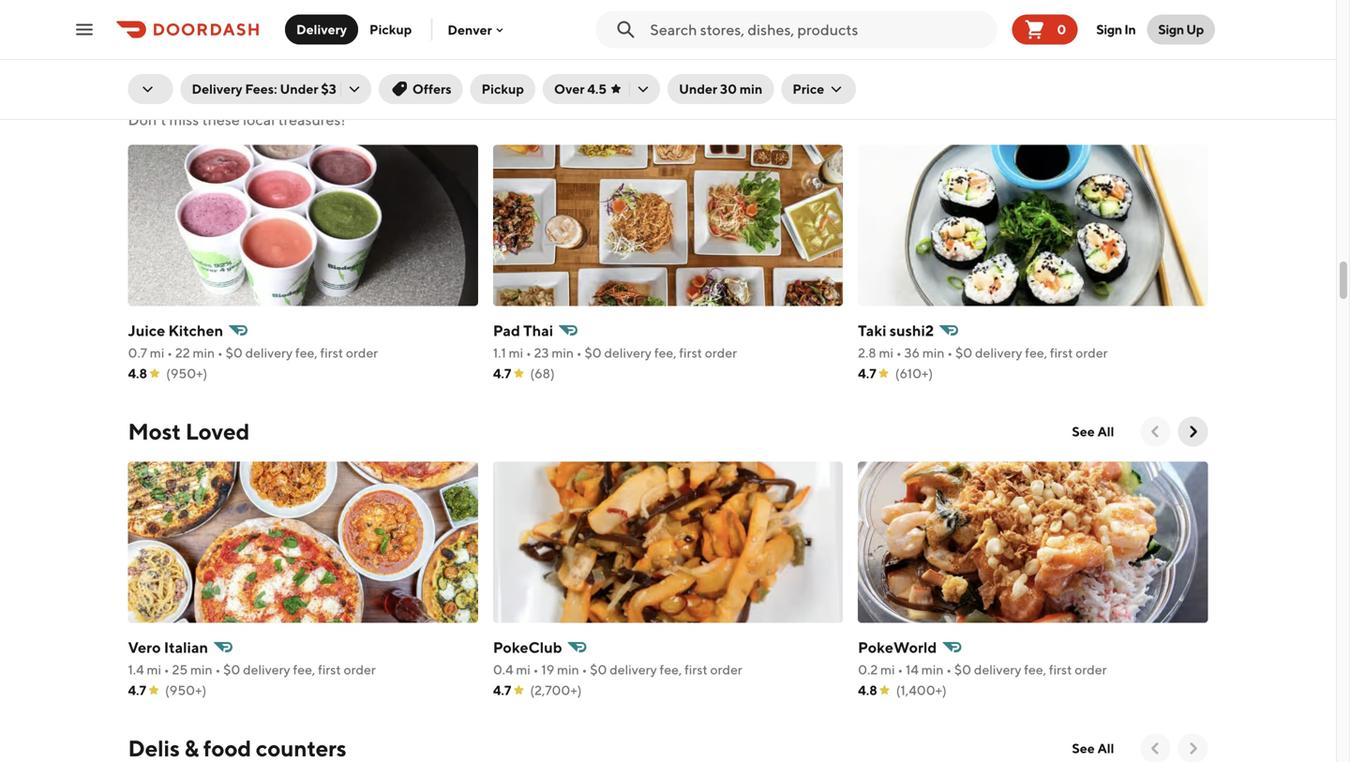 Task type: describe. For each thing, give the bounding box(es) containing it.
see for delis & food counters
[[1072, 741, 1095, 756]]

fee, inside 2.2 mi • 30 min • $​0 delivery fee, first order 4.6
[[1026, 8, 1048, 23]]

min for 2.8 mi • 36 min • $​0 delivery fee, first order
[[923, 345, 945, 361]]

delivery for vero italian
[[243, 662, 290, 678]]

25
[[172, 662, 188, 678]]

up
[[1186, 22, 1204, 37]]

price
[[793, 81, 824, 97]]

pickup for right pickup "button"
[[482, 81, 524, 97]]

first for vero italian
[[318, 662, 341, 678]]

loved
[[185, 418, 250, 445]]

4.7 for vero
[[128, 683, 146, 698]]

pad thai
[[493, 322, 553, 340]]

0
[[1057, 22, 1067, 37]]

mi for pad thai
[[509, 345, 523, 361]]

2.2 for 2.2 mi • 34 min • $​0 delivery fee, first order
[[493, 8, 511, 23]]

fee, for pokeworld
[[1024, 662, 1047, 678]]

gems
[[209, 81, 265, 108]]

these
[[202, 111, 240, 129]]

1.1 mi • 23 min • $​0 delivery fee, first order
[[493, 345, 737, 361]]

$​0 for juice kitchen
[[226, 345, 243, 361]]

offers button
[[379, 74, 463, 104]]

0.7 mi • 22 min • $​0 delivery fee, first order
[[128, 345, 378, 361]]

1 under from the left
[[280, 81, 318, 97]]

min for 1.4 mi • 25 min • $​0 delivery fee, first order
[[190, 662, 213, 678]]

36
[[904, 345, 920, 361]]

delivery for delivery fees: under $3
[[192, 81, 242, 97]]

$​0 for pokeclub
[[590, 662, 607, 678]]

14
[[906, 662, 919, 678]]

kitchen
[[168, 322, 223, 340]]

first for taki sushi2
[[1050, 345, 1073, 361]]

most loved
[[128, 418, 250, 445]]

$​0 inside 2.2 mi • 30 min • $​0 delivery fee, first order 4.6
[[956, 8, 973, 23]]

order inside 2.2 mi • 30 min • $​0 delivery fee, first order 4.6
[[1077, 8, 1109, 23]]

delis
[[128, 735, 180, 762]]

2.2 mi • 34 min • $​0 delivery fee, first order 4.6
[[493, 8, 742, 44]]

$​0 right 24
[[227, 8, 244, 23]]

first for pokeworld
[[1049, 662, 1072, 678]]

min for 2.2 mi • 34 min • $​0 delivery fee, first order 4.6
[[557, 8, 579, 23]]

delivery for pad thai
[[604, 345, 652, 361]]

under 30 min
[[679, 81, 763, 97]]

fees:
[[245, 81, 277, 97]]

1 4.6 from the left
[[128, 28, 147, 44]]

min for 0.4 mi • 24 min • $​0 delivery fee, first order
[[194, 8, 217, 23]]

sign up
[[1158, 22, 1204, 37]]

23
[[534, 345, 549, 361]]

most
[[128, 418, 181, 445]]

see for most loved
[[1072, 424, 1095, 439]]

4.5
[[587, 81, 607, 97]]

0.4 for 0.4 mi • 24 min • $​0 delivery fee, first order
[[128, 8, 148, 23]]

delivery fees: under $3
[[192, 81, 336, 97]]

all for most loved
[[1098, 424, 1114, 439]]

under inside button
[[679, 81, 718, 97]]

0.7
[[128, 345, 147, 361]]

sign up link
[[1147, 15, 1215, 45]]

over 4.5 button
[[543, 74, 660, 104]]

local
[[243, 111, 275, 129]]

fee, inside 2.2 mi • 34 min • $​0 delivery fee, first order 4.6
[[660, 8, 682, 23]]

$3
[[321, 81, 336, 97]]

delivery inside 2.2 mi • 34 min • $​0 delivery fee, first order 4.6
[[610, 8, 657, 23]]

(68)
[[530, 366, 555, 381]]

order for pad thai
[[705, 345, 737, 361]]

over
[[554, 81, 585, 97]]

all for delis & food counters
[[1098, 741, 1114, 756]]

22
[[175, 345, 190, 361]]

juice
[[128, 322, 165, 340]]

order for pokeworld
[[1075, 662, 1107, 678]]

2.8
[[858, 345, 876, 361]]

juice kitchen
[[128, 322, 223, 340]]

food
[[203, 735, 251, 762]]

30 inside 2.2 mi • 30 min • $​0 delivery fee, first order 4.6
[[904, 8, 921, 23]]

delivery up delivery fees: under $3
[[247, 8, 294, 23]]

&
[[184, 735, 199, 762]]

order for vero italian
[[344, 662, 376, 678]]

(2,700+)
[[530, 683, 582, 698]]

fee, for pokeclub
[[660, 662, 682, 678]]

2.8 mi • 36 min • $​0 delivery fee, first order
[[858, 345, 1108, 361]]

min for 0.2 mi • 14 min • $​0 delivery fee, first order
[[922, 662, 944, 678]]



Task type: vqa. For each thing, say whether or not it's contained in the screenshot.
salt to the top
no



Task type: locate. For each thing, give the bounding box(es) containing it.
1 vertical spatial delivery
[[192, 81, 242, 97]]

0 horizontal spatial delivery
[[192, 81, 242, 97]]

next button of carousel image right previous button of carousel image
[[1184, 740, 1203, 758]]

delivery right 19
[[610, 662, 657, 678]]

0 vertical spatial see
[[1072, 424, 1095, 439]]

0 horizontal spatial pickup
[[369, 22, 412, 37]]

sign in link
[[1085, 11, 1147, 48]]

offers
[[412, 81, 452, 97]]

1.4
[[128, 662, 144, 678]]

1 2.2 from the left
[[493, 8, 511, 23]]

4.7 for taki
[[858, 366, 876, 381]]

first for pokeclub
[[685, 662, 708, 678]]

mi for taki sushi2
[[879, 345, 894, 361]]

$​0 for pad thai
[[585, 345, 602, 361]]

$​0 left 0 button at the right of the page
[[956, 8, 973, 23]]

4.6
[[128, 28, 147, 44], [493, 28, 512, 44], [858, 28, 877, 44]]

1 horizontal spatial 2.2
[[858, 8, 876, 23]]

(1,400+)
[[896, 683, 947, 698]]

hidden gems don't miss these local treasures!
[[128, 81, 346, 129]]

price button
[[781, 74, 856, 104]]

0 vertical spatial 4.8
[[128, 366, 147, 381]]

delivery right the 23
[[604, 345, 652, 361]]

$​0 right the 23
[[585, 345, 602, 361]]

sushi2
[[890, 322, 934, 340]]

vero italian
[[128, 639, 208, 657]]

first inside 2.2 mi • 34 min • $​0 delivery fee, first order 4.6
[[685, 8, 708, 23]]

sign
[[1097, 22, 1122, 37], [1158, 22, 1184, 37]]

delivery up $3
[[296, 22, 347, 37]]

denver
[[448, 22, 492, 37]]

$​0 right '34'
[[590, 8, 607, 23]]

0.2
[[858, 662, 878, 678]]

hidden
[[128, 81, 205, 108]]

next button of carousel image
[[1184, 423, 1203, 441], [1184, 740, 1203, 758]]

1.4 mi • 25 min • $​0 delivery fee, first order
[[128, 662, 376, 678]]

all
[[1098, 424, 1114, 439], [1098, 741, 1114, 756]]

1 horizontal spatial pickup button
[[470, 74, 535, 104]]

0 horizontal spatial 30
[[720, 81, 737, 97]]

order
[[348, 8, 380, 23], [710, 8, 742, 23], [1077, 8, 1109, 23], [346, 345, 378, 361], [705, 345, 737, 361], [1076, 345, 1108, 361], [344, 662, 376, 678], [710, 662, 742, 678], [1075, 662, 1107, 678]]

0.4 for 0.4 mi • 19 min • $​0 delivery fee, first order
[[493, 662, 513, 678]]

1 next button of carousel image from the top
[[1184, 423, 1203, 441]]

0.4 mi • 19 min • $​0 delivery fee, first order
[[493, 662, 742, 678]]

2.2 inside 2.2 mi • 30 min • $​0 delivery fee, first order 4.6
[[858, 8, 876, 23]]

3 4.6 from the left
[[858, 28, 877, 44]]

0.2 mi • 14 min • $​0 delivery fee, first order
[[858, 662, 1107, 678]]

0.4
[[128, 8, 148, 23], [493, 662, 513, 678]]

min for 0.7 mi • 22 min • $​0 delivery fee, first order
[[193, 345, 215, 361]]

over 4.5
[[554, 81, 607, 97]]

first
[[322, 8, 345, 23], [685, 8, 708, 23], [1051, 8, 1074, 23], [320, 345, 343, 361], [679, 345, 702, 361], [1050, 345, 1073, 361], [318, 662, 341, 678], [685, 662, 708, 678], [1049, 662, 1072, 678]]

0 vertical spatial next button of carousel image
[[1184, 423, 1203, 441]]

denver button
[[448, 22, 507, 37]]

1 see from the top
[[1072, 424, 1095, 439]]

delis & food counters link
[[128, 734, 347, 762]]

pickup up 'offers' button at the top of page
[[369, 22, 412, 37]]

pickup for topmost pickup "button"
[[369, 22, 412, 37]]

sign for sign up
[[1158, 22, 1184, 37]]

1.1
[[493, 345, 506, 361]]

under
[[280, 81, 318, 97], [679, 81, 718, 97]]

first inside 2.2 mi • 30 min • $​0 delivery fee, first order 4.6
[[1051, 8, 1074, 23]]

see all link left previous button of carousel icon
[[1061, 417, 1126, 447]]

delivery
[[296, 22, 347, 37], [192, 81, 242, 97]]

delivery right 36
[[975, 345, 1023, 361]]

first for pad thai
[[679, 345, 702, 361]]

see all link left previous button of carousel image
[[1061, 734, 1126, 762]]

order inside 2.2 mi • 34 min • $​0 delivery fee, first order 4.6
[[710, 8, 742, 23]]

in
[[1125, 22, 1136, 37]]

first for juice kitchen
[[320, 345, 343, 361]]

pickup button down denver popup button
[[470, 74, 535, 104]]

4.6 inside 2.2 mi • 34 min • $​0 delivery fee, first order 4.6
[[493, 28, 512, 44]]

miss
[[169, 111, 199, 129]]

delis & food counters
[[128, 735, 347, 762]]

24
[[176, 8, 192, 23]]

0.4 left 24
[[128, 8, 148, 23]]

4.7 down 1.1
[[493, 366, 511, 381]]

0 horizontal spatial 0.4
[[128, 8, 148, 23]]

0 horizontal spatial under
[[280, 81, 318, 97]]

open menu image
[[73, 18, 96, 41]]

0 vertical spatial pickup
[[369, 22, 412, 37]]

(950+) for italian
[[165, 683, 206, 698]]

1 vertical spatial see all link
[[1061, 734, 1126, 762]]

min inside 2.2 mi • 30 min • $​0 delivery fee, first order 4.6
[[923, 8, 946, 23]]

see all left previous button of carousel image
[[1072, 741, 1114, 756]]

0 horizontal spatial 4.8
[[128, 366, 147, 381]]

1 sign from the left
[[1097, 22, 1122, 37]]

1 see all link from the top
[[1061, 417, 1126, 447]]

mi inside 2.2 mi • 30 min • $​0 delivery fee, first order 4.6
[[879, 8, 893, 23]]

0 vertical spatial (950+)
[[166, 366, 207, 381]]

vero
[[128, 639, 161, 657]]

next button of carousel image for most loved
[[1184, 423, 1203, 441]]

see left previous button of carousel image
[[1072, 741, 1095, 756]]

min inside button
[[740, 81, 763, 97]]

delivery for pokeclub
[[610, 662, 657, 678]]

2 see all from the top
[[1072, 741, 1114, 756]]

next button of carousel image for delis & food counters
[[1184, 740, 1203, 758]]

sign left in
[[1097, 22, 1122, 37]]

delivery up delis & food counters link
[[243, 662, 290, 678]]

4.8 for juice kitchen
[[128, 366, 147, 381]]

0 vertical spatial pickup button
[[358, 15, 423, 45]]

19
[[541, 662, 554, 678]]

all left previous button of carousel image
[[1098, 741, 1114, 756]]

0 vertical spatial delivery
[[296, 22, 347, 37]]

pad
[[493, 322, 520, 340]]

0 vertical spatial 30
[[904, 8, 921, 23]]

0 vertical spatial see all
[[1072, 424, 1114, 439]]

delivery for taki sushi2
[[975, 345, 1023, 361]]

mi for pokeclub
[[516, 662, 531, 678]]

$​0 right 14
[[954, 662, 972, 678]]

1 vertical spatial 4.8
[[858, 683, 877, 698]]

4.6 for 2.2 mi • 34 min • $​0 delivery fee, first order 4.6
[[493, 28, 512, 44]]

mi inside 2.2 mi • 34 min • $​0 delivery fee, first order 4.6
[[514, 8, 528, 23]]

2 sign from the left
[[1158, 22, 1184, 37]]

see
[[1072, 424, 1095, 439], [1072, 741, 1095, 756]]

delivery button
[[285, 15, 358, 45]]

1 horizontal spatial 0.4
[[493, 662, 513, 678]]

see all for most loved
[[1072, 424, 1114, 439]]

$​0 right 19
[[590, 662, 607, 678]]

2 4.6 from the left
[[493, 28, 512, 44]]

(610+)
[[895, 366, 933, 381]]

pickup down denver popup button
[[482, 81, 524, 97]]

min inside 2.2 mi • 34 min • $​0 delivery fee, first order 4.6
[[557, 8, 579, 23]]

0 vertical spatial all
[[1098, 424, 1114, 439]]

min
[[194, 8, 217, 23], [557, 8, 579, 23], [923, 8, 946, 23], [740, 81, 763, 97], [193, 345, 215, 361], [552, 345, 574, 361], [923, 345, 945, 361], [190, 662, 213, 678], [557, 662, 579, 678], [922, 662, 944, 678]]

34
[[539, 8, 554, 23]]

1 see all from the top
[[1072, 424, 1114, 439]]

see all link for most loved
[[1061, 417, 1126, 447]]

2.2 inside 2.2 mi • 34 min • $​0 delivery fee, first order 4.6
[[493, 8, 511, 23]]

2.2 mi • 30 min • $​0 delivery fee, first order 4.6
[[858, 8, 1109, 44]]

4.8
[[128, 366, 147, 381], [858, 683, 877, 698]]

fee, for taki sushi2
[[1025, 345, 1048, 361]]

treasures!
[[278, 111, 346, 129]]

0 vertical spatial see all link
[[1061, 417, 1126, 447]]

1 vertical spatial next button of carousel image
[[1184, 740, 1203, 758]]

mi
[[151, 8, 166, 23], [514, 8, 528, 23], [879, 8, 893, 23], [150, 345, 164, 361], [509, 345, 523, 361], [879, 345, 894, 361], [147, 662, 161, 678], [516, 662, 531, 678], [881, 662, 895, 678]]

delivery for pokeworld
[[974, 662, 1022, 678]]

pickup button up 'offers' button at the top of page
[[358, 15, 423, 45]]

see all left previous button of carousel icon
[[1072, 424, 1114, 439]]

italian
[[164, 639, 208, 657]]

1 horizontal spatial delivery
[[296, 22, 347, 37]]

1 vertical spatial pickup
[[482, 81, 524, 97]]

2 all from the top
[[1098, 741, 1114, 756]]

mi for vero italian
[[147, 662, 161, 678]]

0 horizontal spatial 2.2
[[493, 8, 511, 23]]

1 horizontal spatial 30
[[904, 8, 921, 23]]

$​0 right 36
[[955, 345, 973, 361]]

taki sushi2
[[858, 322, 934, 340]]

4.7 down 1.4 on the bottom left of the page
[[128, 683, 146, 698]]

min for 1.1 mi • 23 min • $​0 delivery fee, first order
[[552, 345, 574, 361]]

1 vertical spatial (950+)
[[165, 683, 206, 698]]

order for taki sushi2
[[1076, 345, 1108, 361]]

0 vertical spatial 0.4
[[128, 8, 148, 23]]

1 horizontal spatial 4.6
[[493, 28, 512, 44]]

Store search: begin typing to search for stores available on DoorDash text field
[[650, 19, 990, 40]]

see all for delis & food counters
[[1072, 741, 1114, 756]]

0 horizontal spatial 4.6
[[128, 28, 147, 44]]

$​0 right 22
[[226, 345, 243, 361]]

1 vertical spatial pickup button
[[470, 74, 535, 104]]

see all
[[1072, 424, 1114, 439], [1072, 741, 1114, 756]]

delivery inside 'delivery' button
[[296, 22, 347, 37]]

counters
[[256, 735, 347, 762]]

1 vertical spatial see
[[1072, 741, 1095, 756]]

next button of carousel image right previous button of carousel icon
[[1184, 423, 1203, 441]]

pickup button
[[358, 15, 423, 45], [470, 74, 535, 104]]

delivery inside 2.2 mi • 30 min • $​0 delivery fee, first order 4.6
[[976, 8, 1023, 23]]

sign in
[[1097, 22, 1136, 37]]

pokeclub
[[493, 639, 562, 657]]

(950+) for kitchen
[[166, 366, 207, 381]]

$​0 inside 2.2 mi • 34 min • $​0 delivery fee, first order 4.6
[[590, 8, 607, 23]]

4.8 down 0.7
[[128, 366, 147, 381]]

fee, for juice kitchen
[[295, 345, 318, 361]]

(2,500+)
[[166, 28, 219, 44]]

2 next button of carousel image from the top
[[1184, 740, 1203, 758]]

previous button of carousel image
[[1146, 740, 1165, 758]]

delivery for delivery
[[296, 22, 347, 37]]

1 horizontal spatial pickup
[[482, 81, 524, 97]]

0.4 down the pokeclub
[[493, 662, 513, 678]]

delivery up these
[[192, 81, 242, 97]]

fee,
[[297, 8, 319, 23], [660, 8, 682, 23], [1026, 8, 1048, 23], [295, 345, 318, 361], [654, 345, 677, 361], [1025, 345, 1048, 361], [293, 662, 315, 678], [660, 662, 682, 678], [1024, 662, 1047, 678]]

taki
[[858, 322, 887, 340]]

2 under from the left
[[679, 81, 718, 97]]

4.7
[[493, 366, 511, 381], [858, 366, 876, 381], [128, 683, 146, 698], [493, 683, 511, 698]]

fee, for pad thai
[[654, 345, 677, 361]]

delivery
[[247, 8, 294, 23], [610, 8, 657, 23], [976, 8, 1023, 23], [245, 345, 293, 361], [604, 345, 652, 361], [975, 345, 1023, 361], [243, 662, 290, 678], [610, 662, 657, 678], [974, 662, 1022, 678]]

4.8 down 0.2
[[858, 683, 877, 698]]

4.8 for pokeworld
[[858, 683, 877, 698]]

2 horizontal spatial 4.6
[[858, 28, 877, 44]]

delivery right 22
[[245, 345, 293, 361]]

4.6 inside 2.2 mi • 30 min • $​0 delivery fee, first order 4.6
[[858, 28, 877, 44]]

1 vertical spatial see all
[[1072, 741, 1114, 756]]

(950+)
[[166, 366, 207, 381], [165, 683, 206, 698]]

0 button
[[1012, 15, 1078, 45]]

min for 0.4 mi • 19 min • $​0 delivery fee, first order
[[557, 662, 579, 678]]

•
[[168, 8, 174, 23], [219, 8, 225, 23], [531, 8, 536, 23], [582, 8, 587, 23], [896, 8, 901, 23], [948, 8, 954, 23], [167, 345, 173, 361], [217, 345, 223, 361], [526, 345, 532, 361], [576, 345, 582, 361], [896, 345, 902, 361], [947, 345, 953, 361], [164, 662, 169, 678], [215, 662, 221, 678], [533, 662, 539, 678], [582, 662, 587, 678], [898, 662, 903, 678], [946, 662, 952, 678]]

1 vertical spatial 30
[[720, 81, 737, 97]]

thai
[[523, 322, 553, 340]]

sign left up
[[1158, 22, 1184, 37]]

(950+) down 22
[[166, 366, 207, 381]]

2.2
[[493, 8, 511, 23], [858, 8, 876, 23]]

$​0 for pokeworld
[[954, 662, 972, 678]]

$​0 for vero italian
[[223, 662, 240, 678]]

1 horizontal spatial 4.8
[[858, 683, 877, 698]]

under 30 min button
[[668, 74, 774, 104]]

fee, for vero italian
[[293, 662, 315, 678]]

1 vertical spatial 0.4
[[493, 662, 513, 678]]

1 vertical spatial all
[[1098, 741, 1114, 756]]

all left previous button of carousel icon
[[1098, 424, 1114, 439]]

sign for sign in
[[1097, 22, 1122, 37]]

pokeworld
[[858, 639, 937, 657]]

previous button of carousel image
[[1146, 423, 1165, 441]]

2.2 for 2.2 mi • 30 min • $​0 delivery fee, first order
[[858, 8, 876, 23]]

delivery up over 4.5 button
[[610, 8, 657, 23]]

4.6 for 2.2 mi • 30 min • $​0 delivery fee, first order 4.6
[[858, 28, 877, 44]]

0 horizontal spatial sign
[[1097, 22, 1122, 37]]

$​0
[[227, 8, 244, 23], [590, 8, 607, 23], [956, 8, 973, 23], [226, 345, 243, 361], [585, 345, 602, 361], [955, 345, 973, 361], [223, 662, 240, 678], [590, 662, 607, 678], [954, 662, 972, 678]]

most loved link
[[128, 417, 250, 447]]

order for pokeclub
[[710, 662, 742, 678]]

see left previous button of carousel icon
[[1072, 424, 1095, 439]]

2 see from the top
[[1072, 741, 1095, 756]]

delivery left 0
[[976, 8, 1023, 23]]

delivery for juice kitchen
[[245, 345, 293, 361]]

2 2.2 from the left
[[858, 8, 876, 23]]

1 horizontal spatial sign
[[1158, 22, 1184, 37]]

4.7 down the pokeclub
[[493, 683, 511, 698]]

0 horizontal spatial pickup button
[[358, 15, 423, 45]]

1 all from the top
[[1098, 424, 1114, 439]]

0.4 mi • 24 min • $​0 delivery fee, first order
[[128, 8, 380, 23]]

30 inside under 30 min button
[[720, 81, 737, 97]]

$​0 right 25
[[223, 662, 240, 678]]

pickup
[[369, 22, 412, 37], [482, 81, 524, 97]]

2 see all link from the top
[[1061, 734, 1126, 762]]

min for 2.2 mi • 30 min • $​0 delivery fee, first order 4.6
[[923, 8, 946, 23]]

(950+) down 25
[[165, 683, 206, 698]]

mi for juice kitchen
[[150, 345, 164, 361]]

delivery right 14
[[974, 662, 1022, 678]]

4.7 for pad
[[493, 366, 511, 381]]

order for juice kitchen
[[346, 345, 378, 361]]

4.7 down 2.8
[[858, 366, 876, 381]]

mi for pokeworld
[[881, 662, 895, 678]]

1 horizontal spatial under
[[679, 81, 718, 97]]

$​0 for taki sushi2
[[955, 345, 973, 361]]

don't
[[128, 111, 166, 129]]

see all link for delis & food counters
[[1061, 734, 1126, 762]]

30
[[904, 8, 921, 23], [720, 81, 737, 97]]



